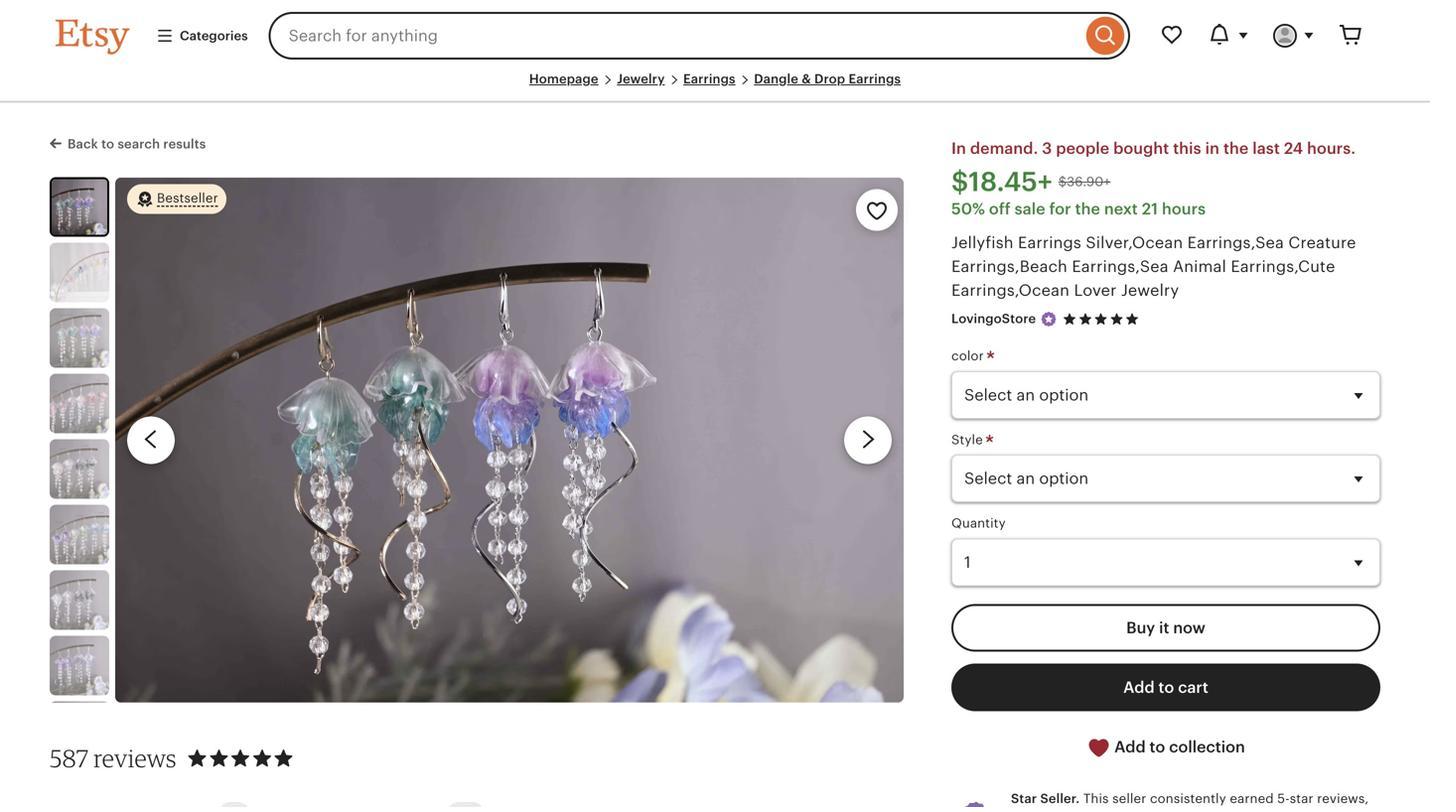 Task type: vqa. For each thing, say whether or not it's contained in the screenshot.
to to the middle
yes



Task type: describe. For each thing, give the bounding box(es) containing it.
dangle
[[754, 72, 799, 86]]

0 horizontal spatial the
[[1076, 200, 1101, 218]]

3
[[1042, 140, 1053, 158]]

Search for anything text field
[[269, 12, 1082, 60]]

categories button
[[141, 18, 263, 54]]

quantity
[[952, 516, 1006, 531]]

it
[[1159, 619, 1170, 637]]

add to collection button
[[952, 724, 1381, 773]]

jellyfish earrings silverocean earringssea creature image 5 image
[[50, 440, 109, 499]]

silver,ocean
[[1086, 234, 1184, 252]]

star_seller image
[[1040, 311, 1058, 329]]

earrings,beach
[[952, 258, 1068, 276]]

jellyfish earrings silverocean earringssea creature image 7 image
[[50, 571, 109, 631]]

to for cart
[[1159, 679, 1175, 697]]

this seller consistently earned 5-star reviews,
[[1011, 792, 1380, 808]]

reviews
[[94, 744, 177, 773]]

animal
[[1173, 258, 1227, 276]]

now
[[1174, 619, 1206, 637]]

bought
[[1114, 140, 1170, 158]]

50% off sale for the next 21 hours
[[952, 200, 1206, 218]]

in
[[952, 140, 967, 158]]

sale
[[1015, 200, 1046, 218]]

587 reviews
[[50, 744, 177, 773]]

seller.
[[1041, 792, 1080, 807]]

seller
[[1113, 792, 1147, 807]]

jellyfish
[[952, 234, 1014, 252]]

hours
[[1162, 200, 1206, 218]]

star seller.
[[1011, 792, 1080, 807]]

add for add to collection
[[1115, 738, 1146, 756]]

star
[[1290, 792, 1314, 807]]

reviews,
[[1318, 792, 1369, 807]]

homepage link
[[529, 72, 599, 86]]

jellyfish earrings silverocean earringssea creature image 6 image
[[50, 505, 109, 565]]

creature
[[1289, 234, 1357, 252]]

none search field inside categories banner
[[269, 12, 1131, 60]]

bestseller button
[[127, 183, 226, 215]]

jewelry inside jellyfish earrings silver,ocean earrings,sea creature earrings,beach earrings,sea animal earrings,cute earrings,ocean lover jewelry
[[1121, 282, 1180, 300]]

this
[[1084, 792, 1109, 807]]

dangle & drop earrings
[[754, 72, 901, 86]]

$18.45+ $36.90+
[[952, 166, 1111, 197]]

earrings inside jellyfish earrings silver,ocean earrings,sea creature earrings,beach earrings,sea animal earrings,cute earrings,ocean lover jewelry
[[1018, 234, 1082, 252]]

0 horizontal spatial earrings
[[684, 72, 736, 86]]

back to search results link
[[50, 133, 206, 153]]

buy it now
[[1127, 619, 1206, 637]]

1 horizontal spatial earrings
[[849, 72, 901, 86]]

$18.45+
[[952, 166, 1053, 197]]

categories
[[180, 28, 248, 43]]



Task type: locate. For each thing, give the bounding box(es) containing it.
hours.
[[1308, 140, 1356, 158]]

in
[[1206, 140, 1220, 158]]

add to collection
[[1111, 738, 1246, 756]]

0 horizontal spatial jellyfish earrings silverocean earringssea creature image 1 image
[[52, 180, 107, 235]]

21
[[1142, 200, 1158, 218]]

1 horizontal spatial earrings,sea
[[1188, 234, 1285, 252]]

earned
[[1230, 792, 1274, 807]]

lovingostore
[[952, 312, 1036, 326]]

buy it now button
[[952, 604, 1381, 652]]

earrings,sea
[[1188, 234, 1285, 252], [1072, 258, 1169, 276]]

to
[[101, 137, 114, 152], [1159, 679, 1175, 697], [1150, 738, 1166, 756]]

earrings,cute
[[1231, 258, 1336, 276]]

earrings down for
[[1018, 234, 1082, 252]]

back
[[68, 137, 98, 152]]

1 vertical spatial to
[[1159, 679, 1175, 697]]

tab list
[[50, 791, 854, 808]]

jellyfish earrings silverocean earringssea creature image 3 image
[[50, 309, 109, 368]]

0 vertical spatial add
[[1124, 679, 1155, 697]]

next
[[1105, 200, 1138, 218]]

to for collection
[[1150, 738, 1166, 756]]

add to cart
[[1124, 679, 1209, 697]]

add for add to cart
[[1124, 679, 1155, 697]]

jewelry
[[617, 72, 665, 86], [1121, 282, 1180, 300]]

to for search
[[101, 137, 114, 152]]

the
[[1224, 140, 1249, 158], [1076, 200, 1101, 218]]

0 vertical spatial to
[[101, 137, 114, 152]]

1 vertical spatial add
[[1115, 738, 1146, 756]]

earrings down search for anything text box
[[684, 72, 736, 86]]

people
[[1056, 140, 1110, 158]]

categories banner
[[20, 0, 1411, 72]]

lovingostore link
[[952, 312, 1036, 326]]

0 vertical spatial earrings,sea
[[1188, 234, 1285, 252]]

jellyfish earrings silverocean earringssea creature image 1 image
[[115, 178, 904, 703], [52, 180, 107, 235]]

1 vertical spatial the
[[1076, 200, 1101, 218]]

drop
[[815, 72, 846, 86]]

0 vertical spatial the
[[1224, 140, 1249, 158]]

jewelry down silver,ocean
[[1121, 282, 1180, 300]]

0 vertical spatial jewelry
[[617, 72, 665, 86]]

bestseller
[[157, 191, 218, 206]]

earrings
[[684, 72, 736, 86], [849, 72, 901, 86], [1018, 234, 1082, 252]]

lover
[[1074, 282, 1117, 300]]

the right in
[[1224, 140, 1249, 158]]

menu bar
[[56, 72, 1375, 103]]

for
[[1050, 200, 1072, 218]]

add
[[1124, 679, 1155, 697], [1115, 738, 1146, 756]]

earrings right drop
[[849, 72, 901, 86]]

search
[[118, 137, 160, 152]]

587
[[50, 744, 89, 773]]

0 horizontal spatial jewelry
[[617, 72, 665, 86]]

jewelry link
[[617, 72, 665, 86]]

menu bar containing homepage
[[56, 72, 1375, 103]]

earrings,sea down silver,ocean
[[1072, 258, 1169, 276]]

earrings link
[[684, 72, 736, 86]]

0 horizontal spatial earrings,sea
[[1072, 258, 1169, 276]]

to left "cart"
[[1159, 679, 1175, 697]]

consistently
[[1150, 792, 1227, 807]]

24
[[1284, 140, 1304, 158]]

back to search results
[[68, 137, 206, 152]]

demand.
[[971, 140, 1039, 158]]

earrings,ocean
[[952, 282, 1070, 300]]

last
[[1253, 140, 1280, 158]]

jewelry down search for anything text box
[[617, 72, 665, 86]]

2 horizontal spatial earrings
[[1018, 234, 1082, 252]]

jellyfish earrings silver,ocean earrings,sea creature earrings,beach earrings,sea animal earrings,cute earrings,ocean lover jewelry
[[952, 234, 1357, 300]]

earrings,sea up animal
[[1188, 234, 1285, 252]]

homepage
[[529, 72, 599, 86]]

in demand. 3 people bought this in the last 24 hours.
[[952, 140, 1356, 158]]

off
[[989, 200, 1011, 218]]

1 horizontal spatial jellyfish earrings silverocean earringssea creature image 1 image
[[115, 178, 904, 703]]

$36.90+
[[1059, 174, 1111, 189]]

results
[[163, 137, 206, 152]]

jellyfish earrings silverocean earringssea creature image 8 image
[[50, 637, 109, 696]]

50%
[[952, 200, 986, 218]]

1 horizontal spatial jewelry
[[1121, 282, 1180, 300]]

buy
[[1127, 619, 1156, 637]]

star
[[1011, 792, 1037, 807]]

to left collection
[[1150, 738, 1166, 756]]

collection
[[1170, 738, 1246, 756]]

cart
[[1178, 679, 1209, 697]]

1 horizontal spatial the
[[1224, 140, 1249, 158]]

color
[[952, 349, 988, 364]]

add up seller
[[1115, 738, 1146, 756]]

jellyfish earrings silverocean earringssea creature image 2 image
[[50, 243, 109, 303]]

dangle & drop earrings link
[[754, 72, 901, 86]]

style
[[952, 433, 987, 447]]

the right for
[[1076, 200, 1101, 218]]

1 vertical spatial earrings,sea
[[1072, 258, 1169, 276]]

jellyfish earrings silverocean earringssea creature image 4 image
[[50, 374, 109, 434]]

this
[[1174, 140, 1202, 158]]

5-
[[1278, 792, 1290, 807]]

None search field
[[269, 12, 1131, 60]]

2 vertical spatial to
[[1150, 738, 1166, 756]]

1 vertical spatial jewelry
[[1121, 282, 1180, 300]]

to right "back"
[[101, 137, 114, 152]]

add to cart button
[[952, 664, 1381, 712]]

add left "cart"
[[1124, 679, 1155, 697]]

&
[[802, 72, 811, 86]]



